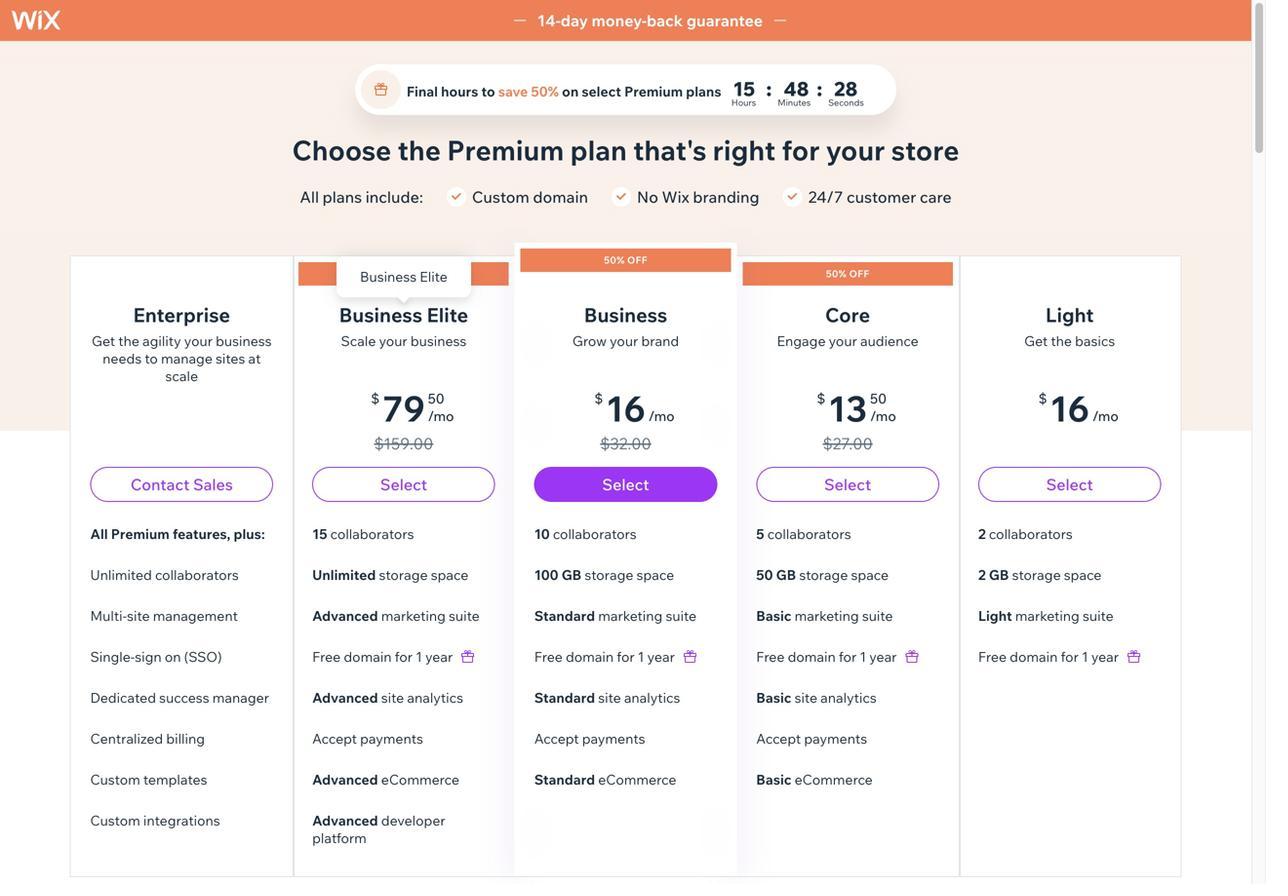 Task type: locate. For each thing, give the bounding box(es) containing it.
2 vertical spatial standard
[[534, 772, 595, 789]]

50%
[[531, 83, 559, 100], [604, 254, 625, 266], [382, 268, 403, 280], [826, 268, 847, 280]]

1 horizontal spatial 50% off
[[604, 254, 648, 266]]

0 horizontal spatial all
[[90, 526, 108, 543]]

on left select
[[562, 83, 579, 100]]

0 horizontal spatial accept payments
[[312, 731, 423, 748]]

select button up 2 collaborators
[[978, 467, 1161, 502]]

$ inside $ 79 50 /mo $159.00
[[371, 390, 380, 407]]

suite for basic marketing suite
[[862, 608, 893, 625]]

site for advanced
[[381, 690, 404, 707]]

1 horizontal spatial on
[[562, 83, 579, 100]]

15 inside 15 hours
[[733, 77, 755, 101]]

analytics for standard site analytics
[[624, 690, 680, 707]]

2 gb from the left
[[776, 567, 796, 584]]

0 horizontal spatial ecommerce
[[381, 772, 459, 789]]

year down light marketing suite
[[1091, 649, 1119, 666]]

2 storage from the left
[[585, 567, 633, 584]]

your inside "business grow your brand"
[[610, 333, 638, 350]]

ecommerce for basic ecommerce
[[795, 772, 873, 789]]

space for 2 gb storage space
[[1064, 567, 1102, 584]]

1 horizontal spatial analytics
[[624, 690, 680, 707]]

0 horizontal spatial 50
[[428, 390, 445, 407]]

domain down light marketing suite
[[1010, 649, 1058, 666]]

3 basic from the top
[[756, 772, 792, 789]]

2 : from the left
[[817, 77, 822, 101]]

0 vertical spatial light
[[1046, 303, 1094, 327]]

gb down 2 collaborators
[[989, 567, 1009, 584]]

1 marketing from the left
[[381, 608, 446, 625]]

get for light
[[1024, 333, 1048, 350]]

sales
[[193, 475, 233, 495]]

$ down light get the basics
[[1038, 390, 1047, 407]]

1 down standard marketing suite
[[638, 649, 644, 666]]

core engage your audience
[[777, 303, 919, 350]]

2 select from the left
[[602, 475, 649, 495]]

collaborators
[[330, 526, 414, 543], [553, 526, 637, 543], [767, 526, 851, 543], [989, 526, 1073, 543], [155, 567, 239, 584]]

2 1 from the left
[[638, 649, 644, 666]]

premium up unlimited collaborators
[[111, 526, 170, 543]]

2 horizontal spatial gb
[[989, 567, 1009, 584]]

payments down advanced site analytics
[[360, 731, 423, 748]]

basic
[[756, 608, 792, 625], [756, 690, 792, 707], [756, 772, 792, 789]]

accept payments up advanced ecommerce
[[312, 731, 423, 748]]

enterprise
[[133, 303, 230, 327]]

light inside light get the basics
[[1046, 303, 1094, 327]]

2 horizontal spatial accept payments
[[756, 731, 867, 748]]

premium right select
[[624, 83, 683, 100]]

the inside enterprise get the agility your business needs to manage sites at scale
[[118, 333, 139, 350]]

1 horizontal spatial accept payments
[[534, 731, 645, 748]]

2 horizontal spatial premium
[[624, 83, 683, 100]]

16 for $ 16 /mo
[[1050, 386, 1090, 431]]

custom integrations
[[90, 813, 220, 830]]

1 horizontal spatial gb
[[776, 567, 796, 584]]

50 down 5
[[756, 567, 773, 584]]

$159.00
[[374, 434, 433, 454]]

16 down 'basics' on the right top of the page
[[1050, 386, 1090, 431]]

scale
[[341, 333, 376, 350]]

2 horizontal spatial the
[[1051, 333, 1072, 350]]

1 horizontal spatial payments
[[582, 731, 645, 748]]

the inside light get the basics
[[1051, 333, 1072, 350]]

2 standard from the top
[[534, 690, 595, 707]]

elite for business elite
[[418, 269, 443, 285]]

select up 2 collaborators
[[1046, 475, 1093, 495]]

get inside light get the basics
[[1024, 333, 1048, 350]]

marketing down 50 gb storage space
[[795, 608, 859, 625]]

customer
[[847, 187, 916, 207]]

4 storage from the left
[[1012, 567, 1061, 584]]

your right scale
[[379, 333, 407, 350]]

2 horizontal spatial off
[[849, 268, 870, 280]]

grow
[[572, 333, 607, 350]]

: right 15 hours
[[766, 77, 772, 101]]

analytics down standard marketing suite
[[624, 690, 680, 707]]

the for light
[[1051, 333, 1072, 350]]

2 horizontal spatial 50% off
[[826, 268, 870, 280]]

payments
[[360, 731, 423, 748], [582, 731, 645, 748], [804, 731, 867, 748]]

/mo right 79
[[428, 408, 454, 425]]

your
[[826, 133, 885, 167], [184, 333, 213, 350], [379, 333, 407, 350], [610, 333, 638, 350], [829, 333, 857, 350]]

3 year from the left
[[869, 649, 897, 666]]

space for 50 gb storage space
[[851, 567, 889, 584]]

/mo up '$32.00'
[[648, 408, 675, 425]]

domain up basic site analytics
[[788, 649, 836, 666]]

$ 16 /mo $32.00
[[594, 386, 675, 454]]

2 horizontal spatial payments
[[804, 731, 867, 748]]

4 suite from the left
[[1083, 608, 1114, 625]]

3 accept from the left
[[756, 731, 801, 748]]

accept payments up basic ecommerce
[[756, 731, 867, 748]]

1 free domain for 1 year from the left
[[312, 649, 453, 666]]

1 vertical spatial basic
[[756, 690, 792, 707]]

1 storage from the left
[[379, 567, 428, 584]]

/mo inside $ 16 /mo $32.00
[[648, 408, 675, 425]]

28 seconds
[[828, 77, 864, 108]]

0 vertical spatial to
[[481, 83, 495, 100]]

1 vertical spatial to
[[145, 350, 158, 367]]

1 vertical spatial plans
[[323, 187, 362, 207]]

free domain for 1 year up "standard site analytics"
[[534, 649, 675, 666]]

basic for site analytics
[[756, 690, 792, 707]]

year down the advanced marketing suite
[[425, 649, 453, 666]]

0 vertical spatial 2
[[978, 526, 986, 543]]

1 horizontal spatial premium
[[447, 133, 564, 167]]

1 year from the left
[[425, 649, 453, 666]]

analytics down basic marketing suite
[[821, 690, 877, 707]]

0 vertical spatial basic
[[756, 608, 792, 625]]

gb for 50 gb
[[776, 567, 796, 584]]

50 for 13
[[870, 390, 887, 407]]

free domain for 1 year
[[312, 649, 453, 666], [534, 649, 675, 666], [756, 649, 897, 666], [978, 649, 1119, 666]]

standard down "standard site analytics"
[[534, 772, 595, 789]]

site for standard
[[598, 690, 621, 707]]

off up business elite scale your business on the top left of page
[[405, 268, 426, 280]]

accept
[[312, 731, 357, 748], [534, 731, 579, 748], [756, 731, 801, 748]]

2 unlimited from the left
[[312, 567, 376, 584]]

unlimited storage space
[[312, 567, 469, 584]]

2 analytics from the left
[[624, 690, 680, 707]]

1 vertical spatial standard
[[534, 690, 595, 707]]

unlimited down 15 collaborators
[[312, 567, 376, 584]]

2 advanced from the top
[[312, 690, 378, 707]]

0 vertical spatial all
[[300, 187, 319, 207]]

3 free domain for 1 year from the left
[[756, 649, 897, 666]]

2 vertical spatial custom
[[90, 813, 140, 830]]

15 collaborators
[[312, 526, 414, 543]]

3 /mo from the left
[[870, 408, 896, 425]]

business
[[364, 269, 415, 285], [339, 303, 422, 327], [584, 303, 667, 327]]

your down core
[[829, 333, 857, 350]]

free domain for 1 year down light marketing suite
[[978, 649, 1119, 666]]

1 get from the left
[[92, 333, 115, 350]]

business down business elite
[[411, 333, 467, 350]]

space for 100 gb storage space
[[637, 567, 674, 584]]

15 for collaborators
[[312, 526, 327, 543]]

unlimited
[[90, 567, 152, 584], [312, 567, 376, 584]]

1 horizontal spatial :
[[817, 77, 822, 101]]

1 2 from the top
[[978, 526, 986, 543]]

50 for 79
[[428, 390, 445, 407]]

1 horizontal spatial light
[[1046, 303, 1094, 327]]

:
[[766, 77, 772, 101], [817, 77, 822, 101]]

0 horizontal spatial get
[[92, 333, 115, 350]]

0 vertical spatial 15
[[733, 77, 755, 101]]

space up light marketing suite
[[1064, 567, 1102, 584]]

4 year from the left
[[1091, 649, 1119, 666]]

0 horizontal spatial accept
[[312, 731, 357, 748]]

1 horizontal spatial 16
[[1050, 386, 1090, 431]]

light up 'basics' on the right top of the page
[[1046, 303, 1094, 327]]

to
[[481, 83, 495, 100], [145, 350, 158, 367]]

$
[[371, 390, 380, 407], [594, 390, 603, 407], [817, 390, 825, 407], [1038, 390, 1047, 407]]

year down standard marketing suite
[[647, 649, 675, 666]]

gb down 5 collaborators
[[776, 567, 796, 584]]

2 horizontal spatial ecommerce
[[795, 772, 873, 789]]

off up core
[[849, 268, 870, 280]]

site up basic ecommerce
[[795, 690, 817, 707]]

marketing for standard
[[598, 608, 663, 625]]

$ inside $ 16 /mo $32.00
[[594, 390, 603, 407]]

custom for custom templates
[[90, 772, 140, 789]]

15 hours
[[732, 77, 756, 108]]

minutes
[[778, 97, 811, 108]]

business inside "business grow your brand"
[[584, 303, 667, 327]]

0 vertical spatial on
[[562, 83, 579, 100]]

advanced site analytics
[[312, 690, 463, 707]]

business for business
[[584, 303, 667, 327]]

2 2 from the top
[[978, 567, 986, 584]]

basic down basic site analytics
[[756, 772, 792, 789]]

elite down business elite
[[427, 303, 468, 327]]

1 payments from the left
[[360, 731, 423, 748]]

0 horizontal spatial business
[[216, 333, 272, 350]]

free up basic site analytics
[[756, 649, 785, 666]]

marketing for light
[[1015, 608, 1080, 625]]

1 select button from the left
[[312, 467, 495, 502]]

1 analytics from the left
[[407, 690, 463, 707]]

0 horizontal spatial on
[[165, 649, 181, 666]]

engage
[[777, 333, 826, 350]]

2 $ from the left
[[594, 390, 603, 407]]

select button down $27.00
[[756, 467, 939, 502]]

4 space from the left
[[1064, 567, 1102, 584]]

select down $27.00
[[824, 475, 871, 495]]

custom
[[472, 187, 530, 207], [90, 772, 140, 789], [90, 813, 140, 830]]

3 storage from the left
[[799, 567, 848, 584]]

money-
[[592, 11, 647, 30]]

space up basic marketing suite
[[851, 567, 889, 584]]

0 horizontal spatial 16
[[606, 386, 646, 431]]

1 suite from the left
[[449, 608, 480, 625]]

3 $ from the left
[[817, 390, 825, 407]]

2 space from the left
[[637, 567, 674, 584]]

accept up advanced ecommerce
[[312, 731, 357, 748]]

site for basic
[[795, 690, 817, 707]]

1 standard from the top
[[534, 608, 595, 625]]

1 advanced from the top
[[312, 608, 378, 625]]

3 accept payments from the left
[[756, 731, 867, 748]]

1 vertical spatial 2
[[978, 567, 986, 584]]

get for enterprise
[[92, 333, 115, 350]]

0 horizontal spatial :
[[766, 77, 772, 101]]

business elite
[[364, 269, 443, 285]]

get left 'basics' on the right top of the page
[[1024, 333, 1048, 350]]

ecommerce down "standard site analytics"
[[598, 772, 676, 789]]

1 vertical spatial 15
[[312, 526, 327, 543]]

all down choose
[[300, 187, 319, 207]]

3 select from the left
[[824, 475, 871, 495]]

plus:
[[234, 526, 265, 543]]

standard for marketing suite
[[534, 608, 595, 625]]

0 horizontal spatial light
[[978, 608, 1012, 625]]

3 ecommerce from the left
[[795, 772, 873, 789]]

4 marketing from the left
[[1015, 608, 1080, 625]]

50% right save
[[531, 83, 559, 100]]

year down basic marketing suite
[[869, 649, 897, 666]]

16 inside $ 16 /mo $32.00
[[606, 386, 646, 431]]

premium up custom domain
[[447, 133, 564, 167]]

1 basic from the top
[[756, 608, 792, 625]]

single-sign on (sso)
[[90, 649, 222, 666]]

1 select from the left
[[380, 475, 427, 495]]

business up scale
[[339, 303, 422, 327]]

0 horizontal spatial 50% off
[[382, 268, 426, 280]]

2 marketing from the left
[[598, 608, 663, 625]]

15 for hours
[[733, 77, 755, 101]]

business inside enterprise get the agility your business needs to manage sites at scale
[[216, 333, 272, 350]]

space up standard marketing suite
[[637, 567, 674, 584]]

50% off up "business grow your brand"
[[604, 254, 648, 266]]

2 horizontal spatial 50
[[870, 390, 887, 407]]

15
[[733, 77, 755, 101], [312, 526, 327, 543]]

1 $ from the left
[[371, 390, 380, 407]]

$ 16 /mo
[[1038, 386, 1119, 431]]

0 vertical spatial elite
[[418, 269, 443, 285]]

0 horizontal spatial payments
[[360, 731, 423, 748]]

collaborators for 15
[[330, 526, 414, 543]]

gb for 2 gb
[[989, 567, 1009, 584]]

2 /mo from the left
[[648, 408, 675, 425]]

2 basic from the top
[[756, 690, 792, 707]]

select button down '$32.00'
[[534, 467, 717, 502]]

free up advanced site analytics
[[312, 649, 341, 666]]

4 select button from the left
[[978, 467, 1161, 502]]

on
[[562, 83, 579, 100], [165, 649, 181, 666]]

space
[[431, 567, 469, 584], [637, 567, 674, 584], [851, 567, 889, 584], [1064, 567, 1102, 584]]

storage up light marketing suite
[[1012, 567, 1061, 584]]

contact sales
[[131, 475, 233, 495]]

1 business from the left
[[216, 333, 272, 350]]

0 vertical spatial premium
[[624, 83, 683, 100]]

year
[[425, 649, 453, 666], [647, 649, 675, 666], [869, 649, 897, 666], [1091, 649, 1119, 666]]

elite inside business elite scale your business
[[427, 303, 468, 327]]

single-
[[90, 649, 135, 666]]

50% off up business elite scale your business on the top left of page
[[382, 268, 426, 280]]

$ inside $ 13 50 /mo $27.00
[[817, 390, 825, 407]]

5 collaborators
[[756, 526, 851, 543]]

3 space from the left
[[851, 567, 889, 584]]

unlimited for unlimited storage space
[[312, 567, 376, 584]]

48
[[784, 77, 809, 101]]

storage up the advanced marketing suite
[[379, 567, 428, 584]]

50% off up core
[[826, 268, 870, 280]]

2 ecommerce from the left
[[598, 772, 676, 789]]

basic down 50 gb storage space
[[756, 608, 792, 625]]

plans down choose
[[323, 187, 362, 207]]

domain
[[533, 187, 588, 207], [344, 649, 392, 666], [566, 649, 614, 666], [788, 649, 836, 666], [1010, 649, 1058, 666]]

light marketing suite
[[978, 608, 1114, 625]]

3 analytics from the left
[[821, 690, 877, 707]]

0 horizontal spatial analytics
[[407, 690, 463, 707]]

collaborators up unlimited storage space
[[330, 526, 414, 543]]

payments down "standard site analytics"
[[582, 731, 645, 748]]

0 vertical spatial custom
[[472, 187, 530, 207]]

3 suite from the left
[[862, 608, 893, 625]]

2 16 from the left
[[1050, 386, 1090, 431]]

on right sign at the bottom left
[[165, 649, 181, 666]]

1 ecommerce from the left
[[381, 772, 459, 789]]

3 1 from the left
[[860, 649, 866, 666]]

1 gb from the left
[[562, 567, 582, 584]]

2 horizontal spatial analytics
[[821, 690, 877, 707]]

100
[[534, 567, 559, 584]]

suite down 2 gb storage space
[[1083, 608, 1114, 625]]

select
[[380, 475, 427, 495], [602, 475, 649, 495], [824, 475, 871, 495], [1046, 475, 1093, 495]]

back
[[647, 11, 683, 30]]

basic for marketing suite
[[756, 608, 792, 625]]

1 /mo from the left
[[428, 408, 454, 425]]

3 advanced from the top
[[312, 772, 378, 789]]

1 : from the left
[[766, 77, 772, 101]]

4 /mo from the left
[[1093, 408, 1119, 425]]

collaborators up 100 gb storage space
[[553, 526, 637, 543]]

dedicated success manager
[[90, 690, 269, 707]]

$ 79 50 /mo $159.00
[[371, 386, 454, 454]]

select down '$32.00'
[[602, 475, 649, 495]]

0 horizontal spatial gb
[[562, 567, 582, 584]]

sites
[[216, 350, 245, 367]]

1 horizontal spatial all
[[300, 187, 319, 207]]

suite down 100 gb storage space
[[666, 608, 697, 625]]

business inside business elite scale your business
[[339, 303, 422, 327]]

1 unlimited from the left
[[90, 567, 152, 584]]

0 horizontal spatial unlimited
[[90, 567, 152, 584]]

get inside enterprise get the agility your business needs to manage sites at scale
[[92, 333, 115, 350]]

space up the advanced marketing suite
[[431, 567, 469, 584]]

50% up core
[[826, 268, 847, 280]]

templates
[[143, 772, 207, 789]]

2 up 2 gb storage space
[[978, 526, 986, 543]]

3 gb from the left
[[989, 567, 1009, 584]]

/mo inside $ 13 50 /mo $27.00
[[870, 408, 896, 425]]

analytics for advanced site analytics
[[407, 690, 463, 707]]

0 horizontal spatial to
[[145, 350, 158, 367]]

: right 48
[[817, 77, 822, 101]]

$ up '$32.00'
[[594, 390, 603, 407]]

1 1 from the left
[[416, 649, 422, 666]]

1 16 from the left
[[606, 386, 646, 431]]

1 horizontal spatial ecommerce
[[598, 772, 676, 789]]

50 inside $ 79 50 /mo $159.00
[[428, 390, 445, 407]]

to down the agility
[[145, 350, 158, 367]]

standard for ecommerce
[[534, 772, 595, 789]]

2 vertical spatial basic
[[756, 772, 792, 789]]

1 horizontal spatial unlimited
[[312, 567, 376, 584]]

2 collaborators
[[978, 526, 1073, 543]]

advanced marketing suite
[[312, 608, 480, 625]]

for down standard marketing suite
[[617, 649, 635, 666]]

0 horizontal spatial plans
[[323, 187, 362, 207]]

1 vertical spatial light
[[978, 608, 1012, 625]]

marketing
[[381, 608, 446, 625], [598, 608, 663, 625], [795, 608, 859, 625], [1015, 608, 1080, 625]]

2 vertical spatial premium
[[111, 526, 170, 543]]

advanced for ecommerce
[[312, 772, 378, 789]]

4 $ from the left
[[1038, 390, 1047, 407]]

select button
[[312, 467, 495, 502], [534, 467, 717, 502], [756, 467, 939, 502], [978, 467, 1161, 502]]

storage for 100 gb
[[585, 567, 633, 584]]

2 suite from the left
[[666, 608, 697, 625]]

multi-site management
[[90, 608, 238, 625]]

marketing for basic
[[795, 608, 859, 625]]

ecommerce up developer
[[381, 772, 459, 789]]

2 business from the left
[[411, 333, 467, 350]]

all premium features, plus:
[[90, 526, 265, 543]]

50 right 13
[[870, 390, 887, 407]]

save
[[498, 83, 528, 100]]

choose
[[292, 133, 391, 167]]

collaborators for 10
[[553, 526, 637, 543]]

site down the advanced marketing suite
[[381, 690, 404, 707]]

contact sales button
[[90, 467, 273, 502]]

2
[[978, 526, 986, 543], [978, 567, 986, 584]]

analytics
[[407, 690, 463, 707], [624, 690, 680, 707], [821, 690, 877, 707]]

contact
[[131, 475, 190, 495]]

/mo down 'basics' on the right top of the page
[[1093, 408, 1119, 425]]

include:
[[366, 187, 423, 207]]

collaborators for 5
[[767, 526, 851, 543]]

1 vertical spatial elite
[[427, 303, 468, 327]]

free up "standard site analytics"
[[534, 649, 563, 666]]

$ for 79
[[371, 390, 380, 407]]

your inside core engage your audience
[[829, 333, 857, 350]]

50 inside $ 13 50 /mo $27.00
[[870, 390, 887, 407]]

1 vertical spatial all
[[90, 526, 108, 543]]

business for business elite
[[339, 303, 422, 327]]

care
[[920, 187, 952, 207]]

1 horizontal spatial accept
[[534, 731, 579, 748]]

for down the advanced marketing suite
[[395, 649, 413, 666]]

gb right 100
[[562, 567, 582, 584]]

business
[[216, 333, 272, 350], [411, 333, 467, 350]]

2 horizontal spatial accept
[[756, 731, 801, 748]]

standard up standard ecommerce
[[534, 690, 595, 707]]

dedicated
[[90, 690, 156, 707]]

marketing for advanced
[[381, 608, 446, 625]]

1 down basic marketing suite
[[860, 649, 866, 666]]

accept payments
[[312, 731, 423, 748], [534, 731, 645, 748], [756, 731, 867, 748]]

2 year from the left
[[647, 649, 675, 666]]

standard down 100
[[534, 608, 595, 625]]

4 select from the left
[[1046, 475, 1093, 495]]

$ left 79
[[371, 390, 380, 407]]

select for 3rd select button from the right
[[602, 475, 649, 495]]

0 horizontal spatial the
[[118, 333, 139, 350]]

1 horizontal spatial plans
[[686, 83, 721, 100]]

3 standard from the top
[[534, 772, 595, 789]]

advanced for site analytics
[[312, 690, 378, 707]]

1 horizontal spatial get
[[1024, 333, 1048, 350]]

15 left minutes
[[733, 77, 755, 101]]

plans
[[686, 83, 721, 100], [323, 187, 362, 207]]

16 for $ 16 /mo $32.00
[[606, 386, 646, 431]]

2 down 2 collaborators
[[978, 567, 986, 584]]

2 get from the left
[[1024, 333, 1048, 350]]

off down the no in the right of the page
[[627, 254, 648, 266]]

suite for standard marketing suite
[[666, 608, 697, 625]]

audience
[[860, 333, 919, 350]]

0 vertical spatial standard
[[534, 608, 595, 625]]

$ left 13
[[817, 390, 825, 407]]

4 free from the left
[[978, 649, 1007, 666]]

10 collaborators
[[534, 526, 637, 543]]

select button down $159.00
[[312, 467, 495, 502]]

collaborators up 50 gb storage space
[[767, 526, 851, 543]]

3 marketing from the left
[[795, 608, 859, 625]]

collaborators up management
[[155, 567, 239, 584]]

0 horizontal spatial 15
[[312, 526, 327, 543]]

free domain for 1 year up advanced site analytics
[[312, 649, 453, 666]]

1 horizontal spatial 15
[[733, 77, 755, 101]]

1 vertical spatial custom
[[90, 772, 140, 789]]

1 horizontal spatial business
[[411, 333, 467, 350]]

50% up business elite scale your business on the top left of page
[[382, 268, 403, 280]]

2 for 2
[[978, 526, 986, 543]]



Task type: describe. For each thing, give the bounding box(es) containing it.
0 horizontal spatial off
[[405, 268, 426, 280]]

50 gb storage space
[[756, 567, 889, 584]]

sign
[[135, 649, 162, 666]]

your down seconds
[[826, 133, 885, 167]]

ecommerce for advanced ecommerce
[[381, 772, 459, 789]]

seconds
[[828, 97, 864, 108]]

1 accept payments from the left
[[312, 731, 423, 748]]

3 payments from the left
[[804, 731, 867, 748]]

enterprise get the agility your business needs to manage sites at scale
[[92, 303, 272, 385]]

no
[[637, 187, 658, 207]]

all for all premium features, plus:
[[90, 526, 108, 543]]

1 horizontal spatial 50
[[756, 567, 773, 584]]

hours
[[732, 97, 756, 108]]

your inside enterprise get the agility your business needs to manage sites at scale
[[184, 333, 213, 350]]

24/7
[[808, 187, 843, 207]]

gb for 100 gb
[[562, 567, 582, 584]]

domain down plan
[[533, 187, 588, 207]]

3 free from the left
[[756, 649, 785, 666]]

centralized billing
[[90, 731, 205, 748]]

standard for site analytics
[[534, 690, 595, 707]]

final
[[407, 83, 438, 100]]

1 horizontal spatial the
[[398, 133, 441, 167]]

hours
[[441, 83, 478, 100]]

storage for 50 gb
[[799, 567, 848, 584]]

1 vertical spatial premium
[[447, 133, 564, 167]]

day
[[561, 11, 588, 30]]

0 horizontal spatial premium
[[111, 526, 170, 543]]

light for light marketing suite
[[978, 608, 1012, 625]]

to inside enterprise get the agility your business needs to manage sites at scale
[[145, 350, 158, 367]]

multi-
[[90, 608, 127, 625]]

$27.00
[[823, 434, 873, 454]]

light get the basics
[[1024, 303, 1115, 350]]

select for 3rd select button from the left
[[824, 475, 871, 495]]

standard ecommerce
[[534, 772, 676, 789]]

5
[[756, 526, 764, 543]]

: inside 48 minutes :
[[817, 77, 822, 101]]

24/7 customer care
[[808, 187, 952, 207]]

custom templates
[[90, 772, 207, 789]]

the for enterprise
[[118, 333, 139, 350]]

0 vertical spatial plans
[[686, 83, 721, 100]]

$ for 13
[[817, 390, 825, 407]]

79
[[383, 386, 425, 431]]

core
[[825, 303, 870, 327]]

wix
[[662, 187, 689, 207]]

1 free from the left
[[312, 649, 341, 666]]

manage
[[161, 350, 213, 367]]

management
[[153, 608, 238, 625]]

select for fourth select button from left
[[1046, 475, 1093, 495]]

business grow your brand
[[572, 303, 679, 350]]

suite for advanced marketing suite
[[449, 608, 480, 625]]

14-
[[537, 11, 561, 30]]

1 horizontal spatial off
[[627, 254, 648, 266]]

2 free domain for 1 year from the left
[[534, 649, 675, 666]]

billing
[[166, 731, 205, 748]]

1 space from the left
[[431, 567, 469, 584]]

business up business elite scale your business on the top left of page
[[364, 269, 415, 285]]

$ inside '$ 16 /mo'
[[1038, 390, 1047, 407]]

advanced for marketing suite
[[312, 608, 378, 625]]

basic ecommerce
[[756, 772, 873, 789]]

site for multi-
[[127, 608, 150, 625]]

developer
[[381, 813, 445, 830]]

2 accept from the left
[[534, 731, 579, 748]]

for down light marketing suite
[[1061, 649, 1079, 666]]

/mo inside $ 79 50 /mo $159.00
[[428, 408, 454, 425]]

2 accept payments from the left
[[534, 731, 645, 748]]

select for first select button from the left
[[380, 475, 427, 495]]

/mo inside '$ 16 /mo'
[[1093, 408, 1119, 425]]

select
[[582, 83, 621, 100]]

50% up "business grow your brand"
[[604, 254, 625, 266]]

all for all plans include:
[[300, 187, 319, 207]]

1 horizontal spatial to
[[481, 83, 495, 100]]

domain up "standard site analytics"
[[566, 649, 614, 666]]

domain up advanced site analytics
[[344, 649, 392, 666]]

2 gb storage space
[[978, 567, 1102, 584]]

(sso)
[[184, 649, 222, 666]]

platform
[[312, 830, 367, 847]]

1 accept from the left
[[312, 731, 357, 748]]

4 1 from the left
[[1082, 649, 1088, 666]]

4 advanced from the top
[[312, 813, 378, 830]]

your inside business elite scale your business
[[379, 333, 407, 350]]

28
[[834, 77, 858, 101]]

custom for custom integrations
[[90, 813, 140, 830]]

plan
[[570, 133, 627, 167]]

business elite scale your business
[[339, 303, 468, 350]]

3 select button from the left
[[756, 467, 939, 502]]

collaborators for 2
[[989, 526, 1073, 543]]

right
[[713, 133, 776, 167]]

2 select button from the left
[[534, 467, 717, 502]]

for down basic marketing suite
[[839, 649, 857, 666]]

unlimited for unlimited collaborators
[[90, 567, 152, 584]]

developer platform
[[312, 813, 445, 847]]

store
[[891, 133, 959, 167]]

2 for 2 gb
[[978, 567, 986, 584]]

analytics for basic site analytics
[[821, 690, 877, 707]]

agility
[[142, 333, 181, 350]]

for down minutes
[[782, 133, 820, 167]]

2 free from the left
[[534, 649, 563, 666]]

integrations
[[143, 813, 220, 830]]

suite for light marketing suite
[[1083, 608, 1114, 625]]

guarantee
[[687, 11, 763, 30]]

1 vertical spatial on
[[165, 649, 181, 666]]

13
[[828, 386, 867, 431]]

no wix branding
[[637, 187, 760, 207]]

brand
[[641, 333, 679, 350]]

basic marketing suite
[[756, 608, 893, 625]]

48 minutes :
[[778, 77, 822, 108]]

basic for ecommerce
[[756, 772, 792, 789]]

advanced ecommerce
[[312, 772, 459, 789]]

manager
[[212, 690, 269, 707]]

14-day money-back guarantee
[[537, 11, 763, 30]]

4 free domain for 1 year from the left
[[978, 649, 1119, 666]]

standard site analytics
[[534, 690, 680, 707]]

light for light get the basics
[[1046, 303, 1094, 327]]

elite for business elite scale your business
[[427, 303, 468, 327]]

success
[[159, 690, 209, 707]]

needs
[[103, 350, 142, 367]]

100 gb storage space
[[534, 567, 674, 584]]

standard marketing suite
[[534, 608, 697, 625]]

business inside business elite scale your business
[[411, 333, 467, 350]]

custom domain
[[472, 187, 588, 207]]

ecommerce for standard ecommerce
[[598, 772, 676, 789]]

storage for 2 gb
[[1012, 567, 1061, 584]]

custom for custom domain
[[472, 187, 530, 207]]

unlimited collaborators
[[90, 567, 239, 584]]

choose the premium plan that's right for your store
[[292, 133, 959, 167]]

2 payments from the left
[[582, 731, 645, 748]]

scale
[[165, 368, 198, 385]]

at
[[248, 350, 261, 367]]

$ for 16
[[594, 390, 603, 407]]

final hours to save 50% on select premium plans
[[407, 83, 721, 100]]

branding
[[693, 187, 760, 207]]



Task type: vqa. For each thing, say whether or not it's contained in the screenshot.


